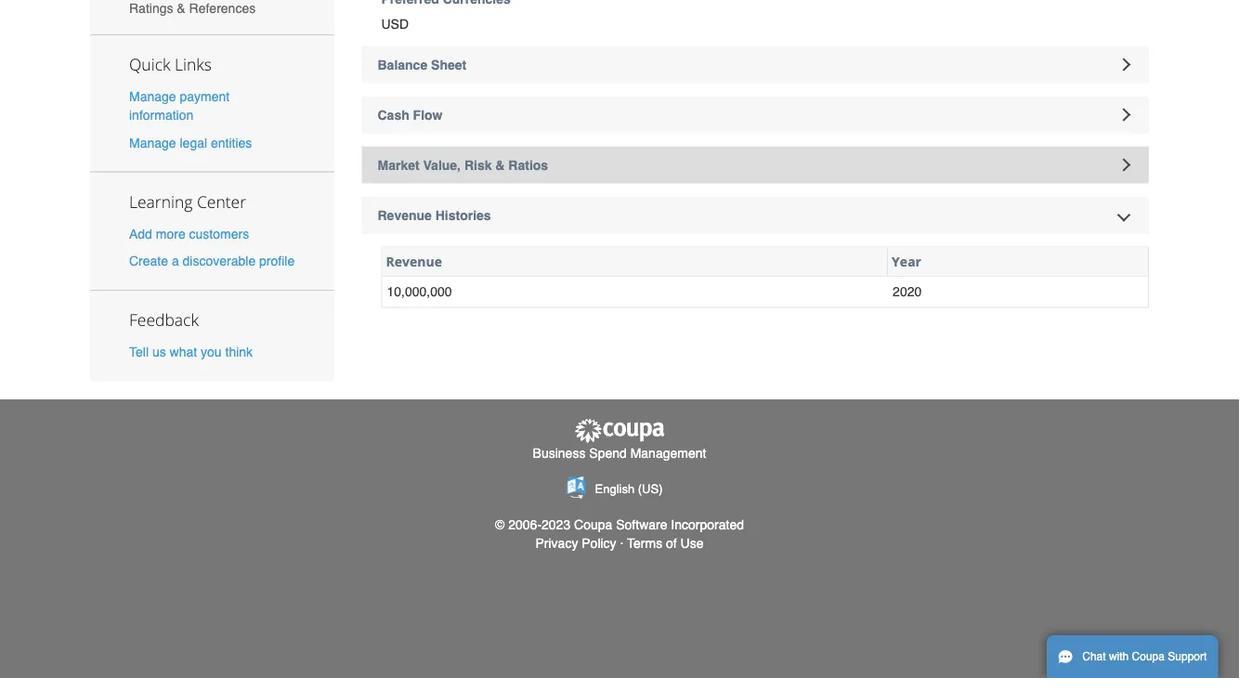 Task type: locate. For each thing, give the bounding box(es) containing it.
manage up information
[[129, 89, 176, 104]]

& right ratings
[[177, 0, 185, 15]]

market value, risk & ratios button
[[362, 146, 1149, 183]]

© 2006-2023 coupa software incorporated
[[495, 517, 744, 532]]

revenue up 10,000,000 on the left top
[[386, 253, 442, 270]]

sheet
[[431, 57, 466, 72]]

add more customers link
[[129, 226, 249, 241]]

payment
[[180, 89, 230, 104]]

(us)
[[638, 482, 663, 496]]

usd
[[381, 16, 409, 31]]

10,000,000
[[387, 284, 452, 299]]

& right the risk
[[495, 157, 505, 172]]

create a discoverable profile link
[[129, 253, 295, 268]]

create
[[129, 253, 168, 268]]

& inside dropdown button
[[495, 157, 505, 172]]

management
[[630, 446, 706, 461]]

histories
[[435, 208, 491, 222]]

business
[[533, 446, 586, 461]]

0 vertical spatial revenue
[[378, 208, 432, 222]]

0 vertical spatial &
[[177, 0, 185, 15]]

1 vertical spatial revenue
[[386, 253, 442, 270]]

market value, risk & ratios
[[378, 157, 548, 172]]

balance sheet
[[378, 57, 466, 72]]

english (us)
[[595, 482, 663, 496]]

revenue for revenue histories
[[378, 208, 432, 222]]

links
[[175, 54, 212, 75]]

1 vertical spatial coupa
[[1132, 650, 1165, 663]]

1 vertical spatial manage
[[129, 135, 176, 150]]

us
[[152, 344, 166, 359]]

manage inside manage payment information
[[129, 89, 176, 104]]

coupa right the with
[[1132, 650, 1165, 663]]

a
[[172, 253, 179, 268]]

manage down information
[[129, 135, 176, 150]]

value,
[[423, 157, 461, 172]]

you
[[201, 344, 222, 359]]

risk
[[464, 157, 492, 172]]

balance
[[378, 57, 427, 72]]

tell us what you think
[[129, 344, 253, 359]]

policy
[[582, 536, 616, 550]]

market
[[378, 157, 419, 172]]

quick
[[129, 54, 170, 75]]

english
[[595, 482, 635, 496]]

create a discoverable profile
[[129, 253, 295, 268]]

&
[[177, 0, 185, 15], [495, 157, 505, 172]]

balance sheet button
[[362, 46, 1149, 83]]

balance sheet heading
[[362, 46, 1149, 83]]

tell us what you think button
[[129, 343, 253, 361]]

terms
[[627, 536, 662, 550]]

1 manage from the top
[[129, 89, 176, 104]]

0 horizontal spatial coupa
[[574, 517, 612, 532]]

2 manage from the top
[[129, 135, 176, 150]]

manage payment information
[[129, 89, 230, 123]]

1 horizontal spatial &
[[495, 157, 505, 172]]

use
[[680, 536, 704, 550]]

more
[[156, 226, 185, 241]]

1 vertical spatial &
[[495, 157, 505, 172]]

manage
[[129, 89, 176, 104], [129, 135, 176, 150]]

revenue for revenue
[[386, 253, 442, 270]]

center
[[197, 190, 246, 212]]

coupa inside button
[[1132, 650, 1165, 663]]

revenue inside "dropdown button"
[[378, 208, 432, 222]]

terms of use
[[627, 536, 704, 550]]

revenue histories
[[378, 208, 491, 222]]

chat with coupa support button
[[1047, 635, 1218, 678]]

revenue down market
[[378, 208, 432, 222]]

coupa
[[574, 517, 612, 532], [1132, 650, 1165, 663]]

cash flow
[[378, 107, 443, 122]]

business spend management
[[533, 446, 706, 461]]

customers
[[189, 226, 249, 241]]

software
[[616, 517, 667, 532]]

learning
[[129, 190, 193, 212]]

1 horizontal spatial coupa
[[1132, 650, 1165, 663]]

coupa up policy
[[574, 517, 612, 532]]

revenue
[[378, 208, 432, 222], [386, 253, 442, 270]]

0 vertical spatial manage
[[129, 89, 176, 104]]



Task type: vqa. For each thing, say whether or not it's contained in the screenshot.
Manage legal entities link
yes



Task type: describe. For each thing, give the bounding box(es) containing it.
flow
[[413, 107, 443, 122]]

0 horizontal spatial &
[[177, 0, 185, 15]]

privacy policy
[[535, 536, 616, 550]]

references
[[189, 0, 256, 15]]

chat with coupa support
[[1082, 650, 1207, 663]]

©
[[495, 517, 505, 532]]

what
[[170, 344, 197, 359]]

add more customers
[[129, 226, 249, 241]]

spend
[[589, 446, 627, 461]]

cash flow button
[[362, 96, 1149, 133]]

revenue histories heading
[[362, 196, 1149, 234]]

year
[[892, 253, 921, 270]]

cash
[[378, 107, 409, 122]]

manage for manage payment information
[[129, 89, 176, 104]]

feedback
[[129, 309, 199, 330]]

manage for manage legal entities
[[129, 135, 176, 150]]

cash flow heading
[[362, 96, 1149, 133]]

ratings & references link
[[90, 0, 334, 26]]

information
[[129, 108, 193, 123]]

with
[[1109, 650, 1129, 663]]

add
[[129, 226, 152, 241]]

manage legal entities link
[[129, 135, 252, 150]]

tell
[[129, 344, 149, 359]]

legal
[[180, 135, 207, 150]]

manage legal entities
[[129, 135, 252, 150]]

2006-
[[508, 517, 542, 532]]

market value, risk & ratios heading
[[362, 146, 1149, 183]]

discoverable
[[183, 253, 256, 268]]

manage payment information link
[[129, 89, 230, 123]]

support
[[1168, 650, 1207, 663]]

0 vertical spatial coupa
[[574, 517, 612, 532]]

2023
[[542, 517, 570, 532]]

revenue histories button
[[362, 196, 1149, 234]]

profile
[[259, 253, 295, 268]]

coupa supplier portal image
[[573, 418, 666, 444]]

ratios
[[508, 157, 548, 172]]

entities
[[211, 135, 252, 150]]

of
[[666, 536, 677, 550]]

privacy
[[535, 536, 578, 550]]

chat
[[1082, 650, 1106, 663]]

quick links
[[129, 54, 212, 75]]

2020
[[893, 284, 922, 299]]

learning center
[[129, 190, 246, 212]]

privacy policy link
[[535, 536, 616, 550]]

ratings & references
[[129, 0, 256, 15]]

terms of use link
[[627, 536, 704, 550]]

think
[[225, 344, 253, 359]]

ratings
[[129, 0, 173, 15]]

incorporated
[[671, 517, 744, 532]]



